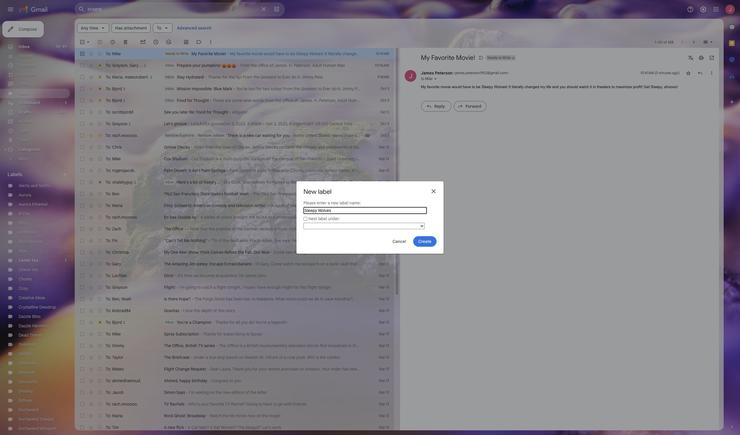 Task type: locate. For each thing, give the bounding box(es) containing it.
american
[[194, 203, 211, 208]]

10:41 am inside row
[[376, 51, 390, 56]]

1 vertical spatial we
[[308, 297, 314, 302]]

dazzle
[[19, 314, 31, 319], [19, 323, 31, 329]]

10:41 am left '(3'
[[641, 71, 655, 75]]

1 bjord from the top
[[112, 86, 122, 91]]

0 vertical spatial label
[[318, 188, 332, 196]]

for down the briefcase - under a bus stop bench on newton st. infront of a rose push. 890 is the combo.
[[253, 367, 258, 372]]

0 vertical spatial to: mike
[[106, 51, 121, 56]]

inbox for food
[[165, 98, 174, 103]]

2 to: rach.mooooo. from the top
[[106, 215, 138, 220]]

10 sep 13 from the top
[[379, 285, 390, 290]]

sep 13 for 12th row from the bottom
[[379, 297, 390, 301]]

0 horizontal spatial write
[[180, 51, 189, 56]]

6 sep 13 from the top
[[379, 227, 390, 231]]

ahmed, happy birthday - congrats to you
[[164, 378, 241, 384]]

inbox inside inbox here's a bit of history... -
[[165, 180, 174, 184]]

2 important according to google magic., sent only to me switch from the top
[[97, 179, 103, 185]]

1 aurora from the top
[[19, 193, 31, 198]]

for left all
[[230, 320, 235, 325]]

10:41 am (3 minutes ago) cell
[[641, 70, 680, 76]]

not important switch
[[97, 51, 103, 57], [479, 55, 484, 61], [97, 109, 103, 115], [97, 121, 103, 127], [97, 144, 103, 150], [97, 156, 103, 162], [97, 168, 103, 174], [97, 191, 103, 197], [97, 203, 103, 209], [97, 214, 103, 220], [97, 226, 103, 232], [97, 238, 103, 244], [97, 250, 103, 255], [97, 261, 103, 267], [97, 273, 103, 279], [97, 285, 103, 290], [97, 296, 103, 302], [97, 308, 103, 314], [97, 331, 103, 337], [97, 343, 103, 349], [97, 355, 103, 361], [97, 366, 103, 372], [97, 378, 103, 384], [97, 390, 103, 396], [97, 401, 103, 407], [97, 413, 103, 419], [97, 425, 103, 431]]

0 horizontal spatial stadium
[[172, 156, 187, 162]]

we right time
[[193, 273, 199, 278]]

1 horizontal spatial favorite
[[432, 54, 455, 62]]

1 horizontal spatial wear
[[282, 238, 291, 243]]

- right champion
[[213, 320, 214, 325]]

clear search image
[[258, 3, 270, 15]]

1 vertical spatial important according to google magic., sent only to me switch
[[97, 179, 103, 185]]

series up bus
[[204, 343, 215, 349]]

to: bjord 2 for you're
[[106, 320, 125, 325]]

6 row from the top
[[75, 106, 394, 118]]

16 13 from the top
[[386, 355, 390, 360]]

- left under
[[191, 355, 193, 360]]

1 sep from the top
[[379, 145, 386, 149]]

needs inside the needs to write my favorite movie! -
[[165, 51, 176, 56]]

your left recent
[[259, 367, 267, 372]]

write inside button
[[503, 56, 511, 60]]

Not starred checkbox
[[686, 70, 692, 76]]

sep 13 for 12th row from the top
[[379, 180, 390, 184]]

1 vertical spatial bjord
[[112, 98, 122, 103]]

enchanted down enchanted link on the left of the page
[[19, 417, 39, 422]]

favorite up peterson
[[432, 54, 455, 62]]

grayson for 2
[[112, 121, 128, 126]]

1 3, from the left
[[232, 121, 235, 127]]

0 vertical spatial from
[[206, 145, 214, 150]]

1 horizontal spatial with
[[373, 261, 380, 267]]

springs
[[212, 168, 226, 173]]

ago)
[[673, 71, 680, 75]]

0 horizontal spatial has
[[226, 297, 233, 302]]

not important switch for see you later re: food for thought - alligator
[[97, 109, 103, 115]]

not important switch for is there hope? - the forge stone has been lost to maldenia. what more could we do to save alendria?!
[[97, 296, 103, 302]]

20 13 from the top
[[386, 402, 390, 406]]

a left multi- on the left of the page
[[220, 156, 222, 162]]

palm right ain't
[[202, 168, 211, 173]]

not important switch for my one man show: prize comes before the fall, out now -
[[97, 250, 103, 255]]

to: klobrad84
[[106, 308, 131, 313]]

19 row from the top
[[75, 258, 394, 270]]

important mainly because it was sent directly to you., sent only to me switch
[[97, 86, 103, 92], [97, 320, 103, 325]]

1 vertical spatial rach.mooooo.
[[112, 215, 138, 220]]

3 maria from the top
[[112, 413, 123, 419]]

dazzle for dazzle bliss
[[19, 314, 31, 319]]

1 vertical spatial movie
[[236, 413, 247, 419]]

write for needs to write my favorite movie! -
[[180, 51, 189, 56]]

sep 13 for 15th row from the bottom of the my favorite movie! main content
[[379, 262, 390, 266]]

blue link
[[19, 249, 27, 254]]

rock ghost: broadway - watch the hit movie now on the stage!
[[164, 413, 281, 419]]

1 vertical spatial been
[[350, 367, 360, 372]]

rogersjacob.
[[112, 168, 136, 173]]

maximize
[[617, 85, 633, 89]]

2 grayson from the top
[[112, 121, 128, 126]]

1 vertical spatial ben
[[112, 297, 119, 302]]

sleepy,
[[651, 85, 664, 89]]

1 sep 13 from the top
[[379, 145, 390, 149]]

advanced search options image
[[271, 3, 283, 15]]

row up tv rachels - who's your favorite tv rachel? going to have to go with friends at the left bottom of the page
[[75, 387, 394, 399]]

my
[[541, 85, 546, 89]]

work
[[273, 425, 282, 430]]

push.
[[297, 355, 307, 360]]

escape
[[210, 261, 224, 267]]

labels navigation
[[0, 19, 75, 435]]

30 row from the top
[[75, 387, 394, 399]]

gmina olecko - apart from the town of olecko, gmina olecko contains the villages and settlements of babki gąseckie, babki oleckie, biała olecka, borawskie, borawskie małe, dąb
[[164, 145, 497, 150]]

0 vertical spatial it
[[509, 85, 511, 89]]

your down the needs to write my favorite movie! -
[[193, 63, 201, 68]]

briefcase
[[172, 355, 190, 360]]

to: up "to: maria , mateorobert. 2" at the left top
[[106, 63, 111, 68]]

spam
[[19, 128, 29, 134]]

13 for 11th row from the bottom
[[386, 309, 390, 313]]

2 3, from the left
[[274, 121, 277, 127]]

important because you marked it as important. switch
[[97, 133, 103, 138]]

inbox inside inbox stay hydrated! - thanks for the tip! from the greatest to ever do it: jimmy pete
[[165, 75, 174, 79]]

sep for 1st row from the bottom of the my favorite movie! main content
[[379, 425, 386, 430]]

to: mike for spray
[[106, 332, 121, 337]]

1 horizontal spatial 2023,
[[278, 121, 289, 127]]

a inside alert dialog
[[328, 200, 330, 206]]

19 sep 13 from the top
[[379, 390, 390, 395]]

stadium up the desert: in the top left of the page
[[172, 156, 187, 162]]

movie right the hit
[[236, 413, 247, 419]]

cell
[[373, 238, 394, 244]]

to: viralshyguy 2
[[106, 180, 136, 185]]

label left name:
[[340, 200, 349, 206]]

to: down to: viralshyguy 2
[[106, 191, 111, 197]]

0 vertical spatial ,
[[128, 63, 129, 68]]

not important switch for gmina olecko - apart from the town of olecko, gmina olecko contains the villages and settlements of babki gąseckie, babki oleckie, biała olecka, borawskie, borawskie małe, dąb
[[97, 144, 103, 150]]

inbox inside inbox you're a champion - thanks for all you do! you're a legend!!!
[[165, 320, 174, 325]]

1 vertical spatial from
[[304, 226, 312, 232]]

blue inside row
[[214, 86, 222, 91]]

1 rach.mooooo. from the top
[[112, 133, 138, 138]]

sep for 24th row from the top
[[379, 320, 386, 325]]

3 enchanted from the top
[[19, 426, 39, 432]]

rainbow euphoria
[[165, 133, 194, 138]]

grayson for ,
[[112, 63, 128, 68]]

enchanted for enchanted tranquil
[[19, 417, 39, 422]]

16 to: from the top
[[106, 226, 111, 232]]

inbox left prepare
[[165, 63, 174, 67]]

1 you're from the left
[[177, 320, 188, 325]]

3 to: from the top
[[106, 74, 111, 80]]

man?
[[199, 425, 209, 430]]

important according to google magic., sent only to me switch
[[97, 63, 103, 68], [97, 179, 103, 185]]

celeb tea link
[[19, 258, 38, 263]]

16 sep 13 from the top
[[379, 355, 390, 360]]

1 horizontal spatial let's
[[263, 425, 272, 430]]

in right i'm
[[309, 238, 313, 243]]

california.[1]
[[389, 156, 412, 162]]

label for new label
[[318, 188, 332, 196]]

gravitas - i love the depth of this story
[[164, 308, 235, 313]]

rach.mooooo. for en see double ay - a series of crises brought the ncaa to a crossroads after world war ii. the "sanity code" – adopted to establish guidelines for recruiting and financial aid – f
[[112, 215, 138, 220]]

row
[[75, 48, 394, 60], [75, 60, 394, 71], [75, 71, 394, 83], [75, 83, 394, 95], [75, 95, 394, 106], [75, 106, 394, 118], [75, 118, 480, 130], [75, 130, 394, 141], [75, 141, 497, 153], [75, 153, 494, 165], [75, 165, 394, 176], [75, 176, 394, 188], [75, 188, 394, 200], [75, 200, 394, 212], [75, 212, 491, 223], [75, 223, 484, 235], [75, 235, 394, 247], [75, 247, 394, 258], [75, 258, 394, 270], [75, 270, 394, 282], [75, 282, 394, 293], [75, 293, 394, 305], [75, 305, 394, 317], [75, 317, 394, 328], [75, 328, 394, 340], [75, 340, 394, 352], [75, 352, 394, 363], [75, 363, 513, 375], [75, 375, 394, 387], [75, 387, 394, 399], [75, 399, 394, 410], [75, 410, 394, 422], [75, 422, 394, 434]]

new inside alert dialog
[[331, 200, 339, 206]]

you're right do!
[[256, 320, 267, 325]]

Please enter a new label name: field
[[304, 207, 427, 214]]

1 vertical spatial food
[[196, 110, 206, 115]]

0 vertical spatial bjord
[[112, 86, 122, 91]]

1 vertical spatial to: bjord 2
[[106, 320, 125, 325]]

sep 13 for 30th row from the top
[[379, 390, 390, 395]]

noah
[[122, 297, 131, 302]]

spam link
[[19, 128, 29, 134]]

mike down report spam image
[[112, 51, 121, 56]]

0 vertical spatial maria
[[112, 74, 123, 80]]

hi
[[256, 261, 260, 267]]

30 to: from the top
[[106, 390, 111, 395]]

write down move to inbox icon
[[180, 51, 189, 56]]

13 for 30th row from the top
[[386, 390, 390, 395]]

thought down inbox mission impossible: blue mark -
[[194, 98, 209, 103]]

b-
[[19, 211, 23, 216]]

to: up to: bjord 3 on the left top of page
[[106, 74, 111, 80]]

sep 13 for 25th row from the top of the my favorite movie! main content
[[379, 332, 390, 336]]

1 horizontal spatial i'm
[[189, 390, 195, 395]]

sep for 18th row from the top of the my favorite movie! main content
[[379, 250, 386, 254]]

2 oct 3 from the top
[[381, 98, 390, 103]]

search mail image
[[77, 4, 87, 15]]

has attachment button
[[112, 23, 151, 33]]

9 row from the top
[[75, 141, 497, 153]]

1 horizontal spatial movie
[[441, 85, 451, 89]]

13 for 24th row from the bottom of the my favorite movie! main content
[[386, 157, 390, 161]]

- right ay
[[198, 215, 199, 220]]

to: down to: lachlan
[[106, 285, 111, 290]]

enchanted link
[[19, 408, 39, 413]]

settings image
[[701, 6, 708, 13]]

3 for sixth row
[[388, 110, 390, 114]]

row up tip!
[[75, 60, 394, 71]]

thanks down champion
[[203, 332, 216, 337]]

gąseckie,
[[365, 145, 383, 150]]

<
[[454, 71, 456, 75]]

33 to: from the top
[[106, 425, 111, 430]]

to: up to: zach
[[106, 215, 111, 220]]

0 horizontal spatial 2023,
[[236, 121, 246, 127]]

more for from
[[278, 226, 288, 232]]

1 oct 3 from the top
[[381, 86, 390, 91]]

the briefcase - under a bus stop bench on newton st. infront of a rose push. 890 is the combo.
[[164, 355, 341, 360]]

18 row from the top
[[75, 247, 394, 258]]

sep for 30th row from the top
[[379, 390, 386, 395]]

1 dazzle from the top
[[19, 314, 31, 319]]

2 inside 'to: grayson 2'
[[129, 122, 131, 126]]

1 vertical spatial thanks
[[216, 320, 229, 325]]

sep 13 for 25th row from the bottom
[[379, 145, 390, 149]]

not important switch for flight! - i'm going to catch a flight tonight, i hope i have enough might for this flight tonight
[[97, 285, 103, 290]]

0 horizontal spatial you're
[[177, 320, 188, 325]]

1 to: maria from the top
[[106, 203, 123, 208]]

rachels
[[170, 402, 185, 407]]

sep 13 for 14th row from the top of the my favorite movie! main content
[[379, 203, 390, 208]]

1 horizontal spatial ,
[[123, 74, 124, 80]]

sep 13 for 24th row from the top
[[379, 320, 390, 325]]

have down dino
[[257, 285, 266, 290]]

1 horizontal spatial write
[[503, 56, 511, 60]]

to: maria for rock
[[106, 413, 123, 419]]

i left love
[[183, 308, 184, 313]]

2 sep 13 from the top
[[379, 157, 390, 161]]

become
[[200, 273, 215, 278]]

3 row from the top
[[75, 71, 394, 83]]

do
[[292, 75, 297, 80], [315, 297, 319, 302]]

more for we
[[286, 297, 296, 302]]

1 horizontal spatial been
[[350, 367, 360, 372]]

acquainted,
[[216, 273, 238, 278]]

1 horizontal spatial –
[[367, 215, 369, 220]]

🎃 image
[[222, 63, 227, 68], [227, 63, 232, 68]]

important link
[[19, 72, 37, 77]]

1 horizontal spatial blue
[[214, 86, 222, 91]]

important according to google magic., sent to my address switch for maria
[[97, 74, 103, 80]]

would
[[452, 85, 462, 89]]

0 horizontal spatial bliss
[[19, 239, 27, 245]]

dazzle bliss
[[19, 314, 41, 319]]

row up alligator
[[75, 95, 394, 106]]

klobrad84
[[112, 308, 131, 313]]

0 horizontal spatial food
[[177, 98, 186, 103]]

0 vertical spatial to: rach.mooooo.
[[106, 133, 138, 138]]

bjord down to: klobrad84
[[112, 320, 122, 325]]

see right en
[[170, 215, 177, 220]]

sep for 25th row from the top of the my favorite movie! main content
[[379, 332, 386, 336]]

inbox for stay
[[165, 75, 174, 79]]

14 sep 13 from the top
[[379, 332, 390, 336]]

movie! up james peterson cell
[[457, 54, 476, 62]]

important according to google magic., sent to my address switch for bjord
[[97, 98, 103, 103]]

15 to: from the top
[[106, 215, 111, 220]]

5 sep from the top
[[379, 203, 386, 208]]

stop
[[217, 355, 225, 360]]

27 to: from the top
[[106, 355, 111, 360]]

to: right important because you marked it as important. switch
[[106, 133, 111, 138]]

0 vertical spatial we
[[193, 273, 199, 278]]

to: left tim
[[106, 425, 111, 430]]

0 horizontal spatial favorite
[[210, 402, 224, 407]]

13 for 11th row
[[386, 168, 390, 173]]

3 sep from the top
[[379, 168, 386, 173]]

dreamy link
[[19, 389, 33, 394]]

discounts link
[[19, 380, 37, 385]]

tv left rachels
[[164, 402, 169, 407]]

euphoria
[[180, 133, 194, 138]]

10:41 am inside 10:41 am (3 minutes ago) cell
[[641, 71, 655, 75]]

birthday
[[192, 378, 208, 384]]

1 horizontal spatial from
[[304, 226, 312, 232]]

crystalline dewdrop link
[[19, 305, 56, 310]]

0 vertical spatial to: maria
[[106, 203, 123, 208]]

11 to: from the top
[[106, 168, 111, 173]]

🎃 image right pumpkins!
[[227, 63, 232, 68]]

new label alert dialog
[[297, 181, 444, 254]]

my for my favorite movie would have to be sleepy wolves! it literally changed my life and you should watch it in theaters to maximize profit! get sleepy, ahoooo!
[[421, 85, 427, 89]]

ahoooo!
[[665, 85, 679, 89]]

more down crossroads
[[278, 226, 288, 232]]

inbox inside inbox mission impossible: blue mark -
[[165, 86, 174, 91]]

bliss
[[19, 239, 27, 245], [32, 314, 41, 319]]

wear right devil
[[240, 238, 249, 243]]

0 horizontal spatial needs
[[165, 51, 176, 56]]

blue up celeb
[[19, 249, 27, 254]]

james peterson < james.peterson1902@gmail.com >
[[421, 70, 509, 76]]

edition
[[232, 390, 244, 395]]

flight change request - dear laura, thank you for your recent purchase on amazon. your order has been confirmed and will be delivered to your address within the next 3-5 business days.
[[164, 367, 513, 372]]

ben left noah
[[112, 297, 119, 302]]

gmina down rainbow euphoria
[[164, 145, 176, 150]]

write inside the needs to write my favorite movie! -
[[180, 51, 189, 56]]

1 ben from the top
[[112, 191, 119, 197]]

0 horizontal spatial we
[[193, 273, 199, 278]]

to: down to: jacob at the left bottom
[[106, 402, 111, 407]]

10:41 am up 10:06 am
[[376, 51, 390, 56]]

maria for elroy schwartz: american comedy and television writer.
[[112, 203, 123, 208]]

3 bjord from the top
[[112, 320, 122, 325]]

1 rainbow from the left
[[165, 133, 179, 138]]

2023, down alligator
[[236, 121, 246, 127]]

,
[[128, 63, 129, 68], [123, 74, 124, 80], [119, 297, 121, 302]]

the left ncaa at the left of the page
[[249, 215, 255, 220]]

3 to: mike from the top
[[106, 332, 121, 337]]

row down acquainted,
[[75, 282, 394, 293]]

san left francisco,
[[361, 156, 368, 162]]

20 sep from the top
[[379, 402, 386, 406]]

0 horizontal spatial babki
[[354, 145, 364, 150]]

3 inside "labels" navigation
[[65, 101, 67, 105]]

now
[[248, 413, 256, 419]]

it left ain't
[[189, 168, 191, 173]]

to: rach.mooooo. up zach
[[106, 215, 138, 220]]

watch inside row
[[283, 261, 294, 267]]

2 babki from the left
[[384, 145, 395, 150]]

oct for seventh row
[[381, 122, 387, 126]]

to: down to: bjord 3 on the left top of page
[[106, 98, 111, 103]]

3 oct 3 from the top
[[381, 110, 390, 114]]

label left ii.
[[318, 216, 327, 222]]

san
[[300, 156, 307, 162], [361, 156, 368, 162], [173, 191, 180, 197]]

maria for rock ghost: broadway
[[112, 413, 123, 419]]

14 row from the top
[[75, 200, 394, 212]]

2 enchanted from the top
[[19, 417, 39, 422]]

minutes
[[660, 71, 672, 75]]

in right the it
[[594, 85, 597, 89]]

mail
[[24, 119, 32, 124]]

sep for 25th row from the bottom
[[379, 145, 386, 149]]

, for maria
[[123, 74, 124, 80]]

14 to: from the top
[[106, 203, 111, 208]]

None search field
[[75, 2, 285, 16]]

row up the distinct
[[75, 212, 491, 223]]

inbox inside inbox food for thought -
[[165, 98, 174, 103]]

1 vertical spatial be
[[396, 367, 400, 372]]

🎃 image
[[232, 63, 237, 68]]

1 vertical spatial this
[[218, 308, 225, 313]]

sep for 11th row
[[379, 168, 386, 173]]

1 horizontal spatial francisco
[[308, 156, 326, 162]]

not important switch for 1962 san francisco state gators football team -
[[97, 191, 103, 197]]

the down establish
[[395, 226, 402, 232]]

0 horizontal spatial be
[[396, 367, 400, 372]]

wear right eve
[[282, 238, 291, 243]]

2 important according to google magic., sent to my address switch from the top
[[97, 98, 103, 103]]

rainbow for rainbow euphoria
[[165, 133, 179, 138]]

i'm right says on the bottom left of page
[[189, 390, 195, 395]]

18 sep 13 from the top
[[379, 379, 390, 383]]

0 horizontal spatial do
[[292, 75, 297, 80]]

9 to: from the top
[[106, 145, 111, 150]]

8 13 from the top
[[386, 262, 390, 266]]

3 13 from the top
[[386, 168, 390, 173]]

of right 'edition'
[[246, 390, 249, 395]]

1 vertical spatial aurora
[[19, 202, 31, 207]]

1 horizontal spatial cox
[[191, 156, 199, 162]]

ain't
[[192, 168, 201, 173]]

1 important mainly because it was sent directly to you., sent only to me switch from the top
[[97, 86, 103, 92]]

0 horizontal spatial gmina
[[164, 145, 176, 150]]

code"
[[354, 215, 366, 220]]

amazing
[[172, 261, 188, 267]]

thanks
[[208, 75, 222, 80], [216, 320, 229, 325], [203, 332, 216, 337]]

0 horizontal spatial i'm
[[180, 285, 185, 290]]

villages
[[303, 145, 317, 150]]

2 vertical spatial maria
[[112, 413, 123, 419]]

7 row from the top
[[75, 118, 480, 130]]

sep 13 for 11th row from the bottom
[[379, 309, 390, 313]]

office,
[[172, 343, 185, 349]]

me
[[295, 261, 301, 267]]

it
[[591, 85, 593, 89]]

1 vertical spatial let's
[[263, 425, 272, 430]]

1 horizontal spatial bliss
[[32, 314, 41, 319]]

1 horizontal spatial rainbow
[[198, 133, 212, 138]]

aurora
[[19, 193, 31, 198], [19, 202, 31, 207]]

1 vertical spatial ,
[[123, 74, 124, 80]]

stone
[[214, 297, 225, 302]]

snooze image
[[153, 39, 159, 45]]

re:
[[189, 110, 195, 115]]

you right all
[[241, 320, 248, 325]]

13 for 12th row from the top
[[386, 180, 390, 184]]

catch
[[202, 285, 213, 290]]

to: down to: sicritbjordd
[[106, 121, 111, 126]]

to: down to: ben
[[106, 203, 111, 208]]

0 vertical spatial series
[[204, 215, 215, 220]]

fresher"
[[357, 238, 372, 243]]

1 vertical spatial to: rach.mooooo.
[[106, 215, 138, 220]]

mike for 24th row from the bottom of the my favorite movie! main content
[[112, 156, 121, 162]]

1 vertical spatial dazzle
[[19, 323, 31, 329]]

enchanted
[[19, 408, 39, 413], [19, 417, 39, 422], [19, 426, 39, 432]]

2 to: mike from the top
[[106, 156, 121, 162]]

aurora for aurora link
[[19, 193, 31, 198]]

3 to: rach.mooooo. from the top
[[106, 402, 138, 407]]

james
[[421, 70, 434, 76], [245, 273, 257, 278]]

2 maria from the top
[[112, 203, 123, 208]]

1 horizontal spatial 3,
[[274, 121, 277, 127]]

1 important according to google magic., sent to my address switch from the top
[[97, 74, 103, 80]]

row down the hit
[[75, 422, 394, 434]]

let&#39;s
[[191, 121, 210, 127]]

chris
[[112, 145, 122, 150]]

inbox link
[[19, 44, 30, 49]]

1 vertical spatial maria
[[112, 203, 123, 208]]

0 vertical spatial blue
[[214, 86, 222, 91]]

bliss whisper link
[[19, 239, 43, 245]]

1 grayson from the top
[[112, 63, 128, 68]]

14 sep from the top
[[379, 332, 386, 336]]

0 vertical spatial i'm
[[239, 273, 244, 278]]

10 row from the top
[[75, 153, 494, 165]]

please
[[304, 200, 316, 206]]

new label heading
[[304, 188, 332, 196]]

1 13 from the top
[[386, 145, 390, 149]]

0 vertical spatial rach.mooooo.
[[112, 133, 138, 138]]

ben down to: viralshyguy 2
[[112, 191, 119, 197]]

this
[[300, 285, 307, 290], [218, 308, 225, 313]]

delivered
[[401, 367, 419, 372]]

4 13 from the top
[[386, 180, 390, 184]]

a down rock
[[164, 425, 167, 430]]

favorite
[[428, 85, 440, 89], [210, 402, 224, 407]]

oleckie,
[[396, 145, 411, 150]]

my up prepare your pumpkins!
[[192, 51, 197, 56]]

sep for 14th row from the top of the my favorite movie! main content
[[379, 203, 386, 208]]

1 vertical spatial 10:41 am
[[641, 71, 655, 75]]

important according to google magic., sent to my address switch
[[97, 74, 103, 80], [97, 98, 103, 103]]

chores
[[19, 277, 32, 282]]

1 vertical spatial important according to google magic., sent to my address switch
[[97, 98, 103, 103]]

21 to: from the top
[[106, 285, 111, 290]]

for right might
[[294, 285, 299, 290]]

the left office
[[164, 226, 171, 232]]

13 for 25th row from the bottom
[[386, 145, 390, 149]]

the left letter
[[250, 390, 257, 395]]

13 for 21th row
[[386, 285, 390, 290]]

to: rach.mooooo. down 'to: grayson 2'
[[106, 133, 138, 138]]

13 for 1st row from the bottom of the my favorite movie! main content
[[386, 425, 390, 430]]

desserts
[[19, 370, 35, 375]]

rainbow down let's groove
[[165, 133, 179, 138]]

to: maria
[[106, 203, 123, 208], [106, 413, 123, 419]]

15 row from the top
[[75, 212, 491, 223]]

1 horizontal spatial it
[[509, 85, 511, 89]]

0 horizontal spatial state
[[200, 191, 210, 197]]

on right news
[[396, 121, 401, 127]]

recent
[[268, 367, 280, 372]]

- right birthday
[[209, 378, 211, 384]]

2 dazzle from the top
[[19, 323, 31, 329]]

10 sep from the top
[[379, 285, 386, 290]]

a right ay
[[201, 215, 203, 220]]

2 vertical spatial enchanted
[[19, 426, 39, 432]]

write up >
[[503, 56, 511, 60]]

0 horizontal spatial cox
[[164, 156, 171, 162]]

label up enter
[[318, 188, 332, 196]]

my for my favorite movie!
[[421, 54, 430, 62]]

1 horizontal spatial be
[[477, 85, 481, 89]]

oct 3 for inbox mission impossible: blue mark -
[[381, 86, 390, 91]]

1 horizontal spatial thought
[[213, 110, 228, 115]]

row up football
[[75, 176, 394, 188]]

sand
[[381, 261, 390, 267]]

2 stadium from the left
[[200, 156, 215, 162]]

toggle split pane mode image
[[704, 39, 709, 45]]

ben for to: ben , noah
[[112, 297, 119, 302]]

move to inbox image
[[183, 39, 189, 45]]

row up 'there is a new car waiting for you -' in the top left of the page
[[75, 118, 480, 130]]

christina
[[112, 250, 129, 255]]

2 vertical spatial thanks
[[203, 332, 216, 337]]

14 13 from the top
[[386, 332, 390, 336]]

favorite inside row
[[210, 402, 224, 407]]

1 vertical spatial i'm
[[180, 285, 185, 290]]

sep for 15th row from the bottom of the my favorite movie! main content
[[379, 262, 386, 266]]

sep for 12th row from the bottom
[[379, 297, 386, 301]]

2 horizontal spatial from
[[317, 261, 326, 267]]

needs inside "needs to write" button
[[488, 56, 498, 60]]

aurora for aurora ethereal
[[19, 202, 31, 207]]

0 vertical spatial james
[[421, 70, 434, 76]]

trash
[[19, 138, 29, 143]]

13 for 12th row from the bottom
[[386, 297, 390, 301]]

10:41 am for 10:41 am (3 minutes ago)
[[641, 71, 655, 75]]

9 13 from the top
[[386, 273, 390, 278]]

0 vertical spatial to: bjord 2
[[106, 98, 125, 103]]

delete image
[[123, 39, 129, 45]]

to:
[[106, 51, 111, 56], [106, 63, 111, 68], [106, 74, 111, 80], [106, 86, 111, 91], [106, 98, 111, 103], [106, 110, 111, 115], [106, 121, 111, 126], [106, 133, 111, 138], [106, 145, 111, 150], [106, 156, 111, 162], [106, 168, 111, 173], [106, 180, 111, 185], [106, 191, 111, 197], [106, 203, 111, 208], [106, 215, 111, 220], [106, 226, 111, 232], [106, 238, 111, 243], [106, 250, 111, 255], [106, 261, 111, 267], [106, 273, 111, 278], [106, 285, 111, 290], [106, 297, 111, 302], [106, 308, 111, 313], [106, 320, 111, 325], [106, 332, 111, 337], [106, 343, 111, 349], [106, 355, 111, 360], [106, 367, 111, 372], [106, 378, 111, 384], [106, 390, 111, 395], [106, 402, 111, 407], [106, 413, 111, 419], [106, 425, 111, 430]]

tab list
[[725, 19, 741, 414]]

nada
[[292, 238, 302, 243]]

it left literally
[[509, 85, 511, 89]]

sep 13 for 21th row
[[379, 285, 390, 290]]

2 rach.mooooo. from the top
[[112, 215, 138, 220]]

13 for 18th row from the bottom
[[386, 227, 390, 231]]

29 row from the top
[[75, 375, 394, 387]]

the left other
[[360, 226, 366, 232]]

2 vertical spatial from
[[317, 261, 326, 267]]

11 sep 13 from the top
[[379, 297, 390, 301]]

add to tasks image
[[166, 39, 172, 45]]

older image
[[692, 39, 698, 45]]

to: maria up tim
[[106, 413, 123, 419]]

10 13 from the top
[[386, 285, 390, 290]]

advanced search button
[[175, 23, 214, 33]]

rachel?
[[231, 402, 246, 407]]

you're up subscription
[[177, 320, 188, 325]]

13 sep 13 from the top
[[379, 320, 390, 325]]

and up "counterparts"
[[455, 215, 462, 220]]

television
[[236, 203, 254, 208]]

1 vertical spatial to: mike
[[106, 156, 121, 162]]

2 vertical spatial have
[[264, 402, 273, 407]]



Task type: describe. For each thing, give the bounding box(es) containing it.
0 vertical spatial gary
[[130, 63, 139, 68]]

changed
[[525, 85, 540, 89]]

you up contains
[[283, 133, 290, 138]]

2 cox from the left
[[191, 156, 199, 162]]

i left hope
[[243, 285, 244, 290]]

not important switch for flight change request - dear laura, thank you for your recent purchase on amazon. your order has been confirmed and will be delivered to your address within the next 3-5 business days.
[[97, 366, 103, 372]]

and left will on the bottom right of the page
[[381, 367, 388, 372]]

sep for 12th row from the top
[[379, 180, 386, 184]]

0 horizontal spatial james
[[245, 273, 257, 278]]

inbox inside "labels" navigation
[[19, 44, 30, 49]]

12 row from the top
[[75, 176, 394, 188]]

31 to: from the top
[[106, 402, 111, 407]]

1 🎃 image from the left
[[222, 63, 227, 68]]

0 horizontal spatial waiting
[[196, 390, 209, 395]]

bjord for mission impossible: blue mark
[[112, 86, 122, 91]]

0 vertical spatial watch
[[580, 85, 590, 89]]

notifs
[[39, 183, 50, 188]]

for up let&#39;s
[[207, 110, 212, 115]]

seagull?
[[246, 425, 262, 430]]

0 vertical spatial see
[[164, 110, 171, 115]]

11 row from the top
[[75, 165, 394, 176]]

a left bit
[[190, 180, 192, 185]]

harmony
[[32, 323, 49, 329]]

3 for 30th row from the bottom
[[388, 86, 390, 91]]

the left office
[[251, 63, 257, 68]]

- left 'note'
[[188, 226, 189, 232]]

the left the combo.
[[320, 355, 326, 360]]

not important switch for spray subscription - thanks for subscribing to spray!
[[97, 331, 103, 337]]

of right bit
[[199, 180, 203, 185]]

dead
[[19, 333, 29, 338]]

mike down my favorite movie! at the right top
[[426, 77, 433, 81]]

2 inside to: grayson , gary ... 2
[[144, 63, 146, 68]]

my favorite movie would have to be sleepy wolves! it literally changed my life and you should watch it in theaters to maximize profit! get sleepy, ahoooo!
[[421, 85, 679, 89]]

2 to: from the top
[[106, 63, 111, 68]]

sleepy
[[482, 85, 494, 89]]

1 horizontal spatial do
[[315, 297, 319, 302]]

crises
[[221, 215, 232, 220]]

2 🎃 image from the left
[[227, 63, 232, 68]]

infront
[[266, 355, 278, 360]]

i right hope
[[255, 285, 256, 290]]

sep 13 for 11th row
[[379, 168, 390, 173]]

jimmy
[[302, 75, 314, 80]]

1 to: mike from the top
[[106, 51, 121, 56]]

not important switch for the amazing jim-petey: escape extraordanaire - hi gary, come watch me escape from a bank vault that's filling with sand
[[97, 261, 103, 267]]

oct 3 for there is a new car waiting for you -
[[381, 133, 390, 138]]

of right campus
[[295, 156, 299, 162]]

- right flick on the left bottom of the page
[[185, 425, 187, 430]]

crossroads
[[277, 215, 297, 220]]

bjord for you're a champion
[[112, 320, 122, 325]]

the right ii.
[[332, 215, 339, 220]]

- right hydrated!
[[205, 75, 207, 80]]

new left car
[[247, 133, 254, 138]]

the left seagull?
[[238, 425, 245, 430]]

- right 'springs'
[[227, 168, 229, 173]]

0 vertical spatial food
[[177, 98, 186, 103]]

on down congrats
[[210, 390, 215, 395]]

31 row from the top
[[75, 399, 394, 410]]

sep 13 for 1st row from the bottom of the my favorite movie! main content
[[379, 425, 390, 430]]

the right love
[[194, 308, 200, 313]]

movie! inside row
[[214, 51, 226, 56]]

show:
[[188, 250, 200, 255]]

is left multi- on the left of the page
[[216, 156, 219, 162]]

simon
[[164, 390, 176, 395]]

9 sep 13 from the top
[[379, 273, 390, 278]]

4 to: from the top
[[106, 86, 111, 91]]

2 2023, from the left
[[278, 121, 289, 127]]

the left forge
[[195, 297, 202, 302]]

office
[[172, 226, 184, 232]]

needs for needs to write
[[488, 56, 498, 60]]

15 13 from the top
[[386, 344, 390, 348]]

be inside row
[[396, 367, 400, 372]]

16 sep from the top
[[379, 355, 386, 360]]

important according to google magic., sent only to me switch for viralshyguy
[[97, 179, 103, 185]]

to: taylor
[[106, 355, 123, 360]]

a right there
[[243, 133, 246, 138]]

20 sep 13 from the top
[[379, 402, 390, 406]]

there
[[168, 297, 178, 302]]

32 to: from the top
[[106, 413, 111, 419]]

oct for eighth row from the top
[[381, 133, 387, 138]]

5 to: from the top
[[106, 98, 111, 103]]

2 inside to: viralshyguy 2
[[134, 180, 136, 185]]

write for needs to write
[[503, 56, 511, 60]]

sep for 2nd row from the bottom
[[379, 414, 386, 418]]

rainbow jubilant
[[198, 133, 225, 138]]

bjord for food for thought
[[112, 98, 122, 103]]

2 row from the top
[[75, 60, 394, 71]]

desserts link
[[19, 370, 35, 375]]

change
[[175, 367, 190, 372]]

0 horizontal spatial thought
[[194, 98, 209, 103]]

0 horizontal spatial let's
[[164, 121, 173, 127]]

- right says on the bottom left of page
[[186, 390, 188, 395]]

0 horizontal spatial san
[[173, 191, 180, 197]]

jacob
[[112, 390, 124, 395]]

the left town
[[215, 145, 221, 150]]

is right 890
[[316, 355, 319, 360]]

to: grayson , gary ... 2
[[106, 63, 146, 68]]

borawskie
[[458, 145, 477, 150]]

stay
[[177, 75, 185, 80]]

subscription
[[176, 332, 199, 337]]

1 vertical spatial label
[[340, 200, 349, 206]]

on left amazon.
[[300, 367, 304, 372]]

hope
[[245, 285, 254, 290]]

- left apart
[[191, 145, 193, 150]]

1 stadium from the left
[[172, 156, 187, 162]]

compose
[[19, 27, 37, 32]]

1 horizontal spatial james
[[421, 70, 434, 76]]

, for grayson
[[128, 63, 129, 68]]

not important switch for en see double ay - a series of crises brought the ncaa to a crossroads after world war ii. the "sanity code" – adopted to establish guidelines for recruiting and financial aid – f
[[97, 214, 103, 220]]

20 row from the top
[[75, 270, 394, 282]]

2 horizontal spatial –
[[486, 215, 489, 220]]

, for ben
[[119, 297, 121, 302]]

13 row from the top
[[75, 188, 394, 200]]

what
[[276, 297, 285, 302]]

come
[[271, 261, 282, 267]]

not important switch for gravitas - i love the depth of this story
[[97, 308, 103, 314]]

23 to: from the top
[[106, 308, 111, 313]]

my favorite movie! main content
[[75, 19, 725, 435]]

dear
[[210, 367, 219, 372]]

1 maria from the top
[[112, 74, 123, 80]]

zach
[[112, 226, 121, 232]]

the left german
[[237, 226, 243, 232]]

sep 13 for 24th row from the bottom of the my favorite movie! main content
[[379, 157, 390, 161]]

inbox for you're
[[165, 320, 174, 325]]

watch
[[210, 413, 222, 419]]

ay
[[192, 215, 197, 220]]

1 palm from the left
[[164, 168, 173, 173]]

- up see you later re: food for thought - alligator
[[210, 98, 212, 103]]

your right who's
[[201, 402, 209, 407]]

- right the 'writer.'
[[267, 203, 269, 208]]

to: zach
[[106, 226, 121, 232]]

any
[[377, 121, 384, 127]]

not important switch for rock ghost: broadway - watch the hit movie now on the stage!
[[97, 413, 103, 419]]

sep 13 for 2nd row from the bottom
[[379, 414, 390, 418]]

3 inside to: bjord 3
[[123, 87, 125, 91]]

important mainly because it was sent directly to you., sent only to me switch for you're a champion
[[97, 320, 103, 325]]

1 wear from the left
[[240, 238, 249, 243]]

1 gmina from the left
[[164, 145, 176, 150]]

22 to: from the top
[[106, 297, 111, 302]]

1 to: from the top
[[106, 51, 111, 56]]

sep for 18th row from the bottom
[[379, 227, 386, 231]]

2 vertical spatial i'm
[[189, 390, 195, 395]]

26 row from the top
[[75, 340, 394, 352]]

13 for 24th row from the top
[[386, 320, 390, 325]]

not important switch for elroy schwartz: american comedy and television writer. -
[[97, 203, 103, 209]]

creative ideas link
[[19, 295, 45, 301]]

1 babki from the left
[[354, 145, 364, 150]]

1 cox from the left
[[164, 156, 171, 162]]

new left 'edition'
[[223, 390, 231, 395]]

impossible:
[[192, 86, 213, 91]]

- left alligator
[[229, 110, 231, 115]]

1 horizontal spatial this
[[300, 285, 307, 290]]

2 you're from the left
[[256, 320, 267, 325]]

simon says - i'm waiting on the new edition of the letter
[[164, 390, 267, 395]]

my for my one man show: prize comes before the fall, out now -
[[164, 250, 170, 255]]

ximmy
[[112, 343, 125, 349]]

of right infront
[[279, 355, 283, 360]]

scheduled
[[19, 100, 40, 105]]

- right groove at the top of the page
[[188, 121, 190, 127]]

7 to: from the top
[[106, 121, 111, 126]]

15 sep from the top
[[379, 344, 386, 348]]

bliss whisper
[[19, 239, 43, 245]]

1 horizontal spatial san
[[300, 156, 307, 162]]

to: maria for elroy
[[106, 203, 123, 208]]

on right "stadium"
[[266, 156, 271, 162]]

0 vertical spatial been
[[234, 297, 243, 302]]

9 sep from the top
[[379, 273, 386, 278]]

- left watch
[[207, 413, 209, 419]]

32 row from the top
[[75, 410, 394, 422]]

4:30pm
[[247, 121, 262, 127]]

any news on the groove? i got a brass band on standby
[[377, 121, 480, 127]]

alerts and notifs
[[19, 183, 50, 188]]

inbox stay hydrated! - thanks for the tip! from the greatest to ever do it: jimmy pete
[[165, 75, 323, 80]]

Nest label under: checkbox
[[304, 217, 308, 221]]

1 vertical spatial thought
[[213, 110, 228, 115]]

24 to: from the top
[[106, 320, 111, 325]]

the up 'dino!'
[[164, 261, 171, 267]]

should
[[567, 85, 579, 89]]

25 row from the top
[[75, 328, 394, 340]]

the left "stage!"
[[262, 413, 268, 419]]

oct for sixth row
[[381, 110, 387, 114]]

5 row from the top
[[75, 95, 394, 106]]

and inside "labels" navigation
[[31, 183, 38, 188]]

and right men's
[[462, 156, 469, 162]]

going
[[186, 285, 196, 290]]

13 for 18th row from the top of the my favorite movie! main content
[[386, 250, 390, 254]]

you left the should
[[560, 85, 566, 89]]

friends
[[293, 402, 307, 407]]

1 vertical spatial with
[[284, 402, 292, 407]]

- left hi
[[253, 261, 255, 267]]

day
[[23, 211, 30, 216]]

- left "so
[[209, 238, 211, 243]]

oct for 30th row from the bottom
[[381, 86, 387, 91]]

0 horizontal spatial gary
[[112, 261, 121, 267]]

to: rach.mooooo. for tv
[[106, 402, 138, 407]]

0 vertical spatial movie
[[441, 85, 451, 89]]

is right version
[[274, 226, 277, 232]]

0 vertical spatial francisco
[[308, 156, 326, 162]]

sep for 24th row from the bottom of the my favorite movie! main content
[[379, 157, 386, 161]]

1 vertical spatial more
[[346, 238, 356, 243]]

oct for 5th row from the top of the my favorite movie! main content
[[381, 98, 387, 103]]

0 vertical spatial bliss
[[19, 239, 27, 245]]

new left flick on the left bottom of the page
[[168, 425, 176, 430]]

0 horizontal spatial –
[[263, 121, 265, 127]]

0 vertical spatial from
[[241, 63, 250, 68]]

alendria?!
[[335, 297, 353, 302]]

- right now
[[271, 250, 273, 255]]

21 row from the top
[[75, 282, 394, 293]]

3 grayson from the top
[[112, 285, 128, 290]]

the left next
[[462, 367, 468, 372]]

of:james.
[[270, 63, 288, 68]]

25 to: from the top
[[106, 332, 111, 337]]

- left who's
[[186, 402, 188, 407]]

29 to: from the top
[[106, 378, 111, 384]]

16 row from the top
[[75, 223, 484, 235]]

the left campus
[[272, 156, 278, 162]]

not important switch for ahmed, happy birthday - congrats to you
[[97, 378, 103, 384]]

to: bjord 2 for food
[[106, 98, 125, 103]]

sent link
[[19, 91, 28, 96]]

3 for eighth row from the top
[[388, 133, 390, 138]]

18 sep from the top
[[379, 379, 386, 383]]

not important switch for cox stadium - cox stadium is a multi-purpose stadium on the campus of san francisco state university in san francisco, california.[1] tenants[edit] sfsu men's and women's soc
[[97, 156, 103, 162]]

report spam image
[[110, 39, 116, 45]]

for down inbox you're a champion - thanks for all you do! you're a legend!!!
[[217, 332, 223, 337]]

woman?
[[221, 425, 237, 430]]

0 horizontal spatial francisco
[[182, 191, 200, 197]]

13 to: from the top
[[106, 191, 111, 197]]

it inside row
[[189, 168, 191, 173]]

3 for seventh row
[[388, 122, 390, 126]]

6 to: from the top
[[106, 110, 111, 115]]

establish
[[392, 215, 408, 220]]

13 for 2nd row from the bottom
[[386, 414, 390, 418]]

the left the hit
[[223, 413, 229, 419]]

17 13 from the top
[[386, 367, 390, 371]]

the left 'fall,' on the left
[[238, 250, 244, 255]]

on right band
[[459, 121, 464, 127]]

54
[[56, 44, 60, 49]]

and down football
[[228, 203, 235, 208]]

1 vertical spatial from
[[243, 75, 253, 80]]

18 13 from the top
[[386, 379, 390, 383]]

blue inside "labels" navigation
[[19, 249, 27, 254]]

1 horizontal spatial food
[[196, 110, 206, 115]]

you left later
[[172, 110, 179, 115]]

out
[[254, 250, 261, 255]]

in right the university
[[357, 156, 360, 162]]

0 vertical spatial with
[[373, 261, 380, 267]]

1 to: rach.mooooo. from the top
[[106, 133, 138, 138]]

chats
[[19, 82, 30, 87]]

newton
[[245, 355, 259, 360]]

1 vertical spatial bliss
[[32, 314, 41, 319]]

world
[[308, 215, 319, 220]]

2 inside "labels" navigation
[[65, 258, 67, 263]]

2 flight from the left
[[308, 285, 317, 290]]

time
[[344, 121, 353, 127]]

mike for 25th row from the top of the my favorite movie! main content
[[112, 332, 121, 337]]

sep for 21th row
[[379, 285, 386, 290]]

hit
[[230, 413, 235, 419]]

got
[[427, 121, 433, 127]]

- up palm desert: it ain't palm springs -
[[189, 156, 190, 162]]

main menu image
[[7, 6, 14, 13]]

26 to: from the top
[[106, 343, 111, 349]]

a left cat
[[188, 425, 191, 430]]

of right town
[[233, 145, 236, 150]]

to: grayson
[[106, 285, 128, 290]]

a left bank
[[327, 261, 329, 267]]

of up the university
[[349, 145, 353, 150]]

1 horizontal spatial tv
[[198, 343, 203, 349]]

for up are
[[429, 215, 435, 220]]

28 row from the top
[[75, 363, 513, 375]]

the left tip!
[[229, 75, 235, 80]]

15 sep 13 from the top
[[379, 344, 390, 348]]

label for nest label under:
[[318, 216, 327, 222]]

one
[[171, 250, 178, 255]]

3 for 5th row from the top of the my favorite movie! main content
[[388, 98, 390, 103]]

2 series from the top
[[204, 343, 215, 349]]

1 horizontal spatial movie!
[[457, 54, 476, 62]]

of right most
[[355, 226, 359, 232]]

not important switch for tv rachels - who's your favorite tv rachel? going to have to go with friends
[[97, 401, 103, 407]]

inbox for mission
[[165, 86, 174, 91]]

0 vertical spatial favorite
[[428, 85, 440, 89]]

the down congrats
[[216, 390, 222, 395]]

0 vertical spatial do
[[292, 75, 297, 80]]

2 olecko from the left
[[265, 145, 278, 150]]

1 2023, from the left
[[236, 121, 246, 127]]

22 row from the top
[[75, 293, 394, 305]]

1 horizontal spatial waiting
[[263, 133, 276, 138]]

the right that
[[209, 226, 215, 232]]

rach.mooooo. for tv rachels - who's your favorite tv rachel? going to have to go with friends
[[112, 402, 138, 407]]

your left address
[[424, 367, 433, 372]]

sep 13 for 18th row from the top of the my favorite movie! main content
[[379, 250, 390, 254]]

1 olecko from the left
[[177, 145, 190, 150]]

- down spray subscription - thanks for subscribing to spray!
[[216, 343, 218, 349]]

19 to: from the top
[[106, 261, 111, 267]]

to inside the needs to write my favorite movie! -
[[176, 51, 180, 56]]

a left "bat"
[[210, 425, 213, 430]]

- right time at the left of the page
[[354, 121, 356, 127]]

a left champion
[[189, 320, 192, 325]]

the left groove?
[[402, 121, 408, 127]]

- right history...
[[221, 180, 223, 185]]

1 vertical spatial see
[[170, 215, 177, 220]]

a right catch
[[214, 285, 216, 290]]

the right the if
[[223, 238, 229, 243]]

24 row from the top
[[75, 317, 394, 328]]

13 for 25th row from the top of the my favorite movie! main content
[[386, 332, 390, 336]]

to: rach.mooooo. for en
[[106, 215, 138, 220]]

dino! - it's time we become acquainted, i'm james dino
[[164, 273, 267, 278]]

not important switch for palm desert: it ain't palm springs -
[[97, 168, 103, 174]]

dazzle harmony
[[19, 323, 49, 329]]

2 horizontal spatial tv
[[225, 402, 230, 407]]

aurora ethereal
[[19, 202, 48, 207]]

to inside "needs to write" button
[[499, 56, 502, 60]]

- up contains
[[291, 133, 293, 138]]

delicious link
[[19, 342, 35, 347]]

needs to write
[[488, 56, 511, 60]]

comedy
[[212, 203, 227, 208]]

purpose
[[234, 156, 250, 162]]

2 wear from the left
[[282, 238, 291, 243]]

devil
[[230, 238, 239, 243]]

for up re:
[[187, 98, 193, 103]]

2 palm from the left
[[202, 168, 211, 173]]

and right villages
[[318, 145, 325, 150]]

0 horizontal spatial this
[[218, 308, 225, 313]]

to: tim
[[106, 425, 119, 430]]

0 vertical spatial have
[[463, 85, 471, 89]]

business
[[486, 367, 502, 372]]

james peterson cell
[[421, 70, 509, 76]]

17 sep 13 from the top
[[379, 367, 390, 371]]

bat
[[214, 425, 220, 430]]

the left greatest
[[254, 75, 260, 80]]

28 to: from the top
[[106, 367, 111, 372]]

chores link
[[19, 277, 32, 282]]

for up mark
[[223, 75, 228, 80]]

20 to: from the top
[[106, 273, 111, 278]]

1 vertical spatial has
[[343, 367, 349, 372]]

in left terms
[[469, 226, 472, 232]]

dreamy
[[19, 389, 33, 394]]

inbox for here's
[[165, 180, 174, 184]]

me
[[184, 238, 190, 243]]

dazzle for dazzle harmony
[[19, 323, 31, 329]]

categories
[[19, 147, 41, 152]]

purchase
[[281, 367, 299, 372]]

the left office,
[[164, 343, 171, 349]]

more
[[19, 156, 28, 162]]

2 horizontal spatial san
[[361, 156, 368, 162]]

54 : 89
[[56, 44, 67, 49]]

1 series from the top
[[204, 215, 215, 220]]

9:18 am
[[378, 75, 390, 79]]

23 row from the top
[[75, 305, 394, 317]]

13 for 14th row from the top of the my favorite movie! main content
[[386, 203, 390, 208]]

- right office
[[185, 226, 186, 232]]

0 vertical spatial thanks
[[208, 75, 222, 80]]

- right mark
[[233, 86, 235, 91]]

movie inside row
[[236, 413, 247, 419]]

0 vertical spatial state
[[327, 156, 337, 162]]

- left dear
[[207, 367, 209, 372]]

10:41 am for 10:41 am
[[376, 51, 390, 56]]

a left crossroads
[[273, 215, 275, 220]]

prize
[[201, 250, 210, 255]]

27 row from the top
[[75, 352, 394, 363]]

0 vertical spatial man
[[338, 63, 345, 68]]

the office, british tv series -
[[164, 343, 219, 349]]

10 to: from the top
[[106, 156, 111, 162]]

on right bench
[[239, 355, 244, 360]]

33 row from the top
[[75, 422, 394, 434]]

2 inside "to: maria , mateorobert. 2"
[[150, 75, 152, 79]]

0 horizontal spatial tv
[[164, 402, 169, 407]]

ben for to: ben
[[112, 191, 119, 197]]

4 row from the top
[[75, 83, 394, 95]]

1 vertical spatial man
[[179, 250, 187, 255]]

not important switch for a new flick - a cat man? a bat woman? the seagull? let's work
[[97, 425, 103, 431]]

0 vertical spatial be
[[477, 85, 481, 89]]

scheduled link
[[19, 100, 40, 105]]

important according to google magic., sent only to me switch for grayson
[[97, 63, 103, 68]]

- right 🎃 image
[[238, 63, 240, 68]]

1 vertical spatial have
[[257, 285, 266, 290]]

enchanted tranquil
[[19, 417, 54, 422]]

13 for 15th row from the bottom of the my favorite movie! main content
[[386, 262, 390, 266]]

inbox mission impossible: blue mark -
[[165, 86, 236, 91]]

labels heading
[[8, 172, 62, 178]]

needs for needs to write my favorite movie! -
[[165, 51, 176, 56]]

team
[[240, 191, 249, 197]]

17 sep from the top
[[379, 367, 386, 371]]

cell inside row
[[373, 238, 394, 244]]

flick
[[176, 425, 184, 430]]

favorite inside row
[[198, 51, 213, 56]]

not important switch for the office - - note that the premise of the german version is more distinct from the original than most of the other versions. the characters are rough counterparts in terms
[[97, 226, 103, 232]]

1 flight from the left
[[217, 285, 226, 290]]

to: christina
[[106, 250, 129, 255]]

to: mike for cox
[[106, 156, 121, 162]]

champion
[[193, 320, 212, 325]]

you right 'thank'
[[245, 367, 252, 372]]



Task type: vqa. For each thing, say whether or not it's contained in the screenshot.
Gmail image
no



